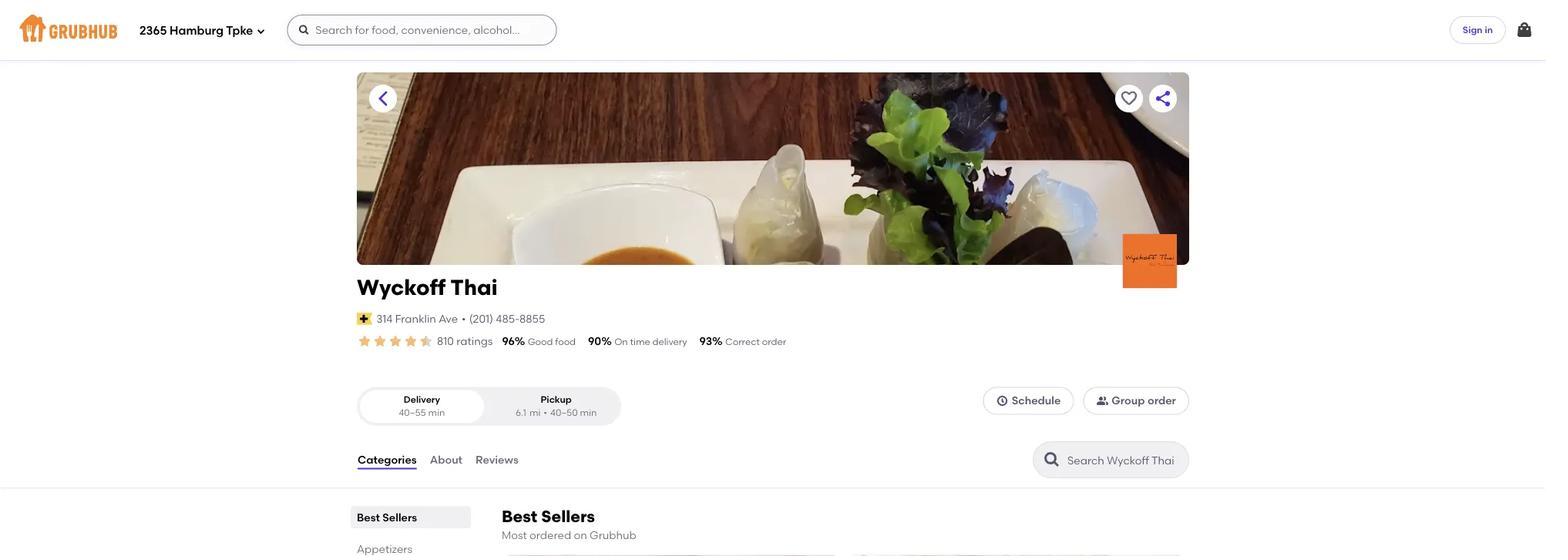 Task type: vqa. For each thing, say whether or not it's contained in the screenshot.
IT'S GOOD THAT'S WHY I ORDER FROM THERE
no



Task type: describe. For each thing, give the bounding box(es) containing it.
best sellers tab
[[357, 510, 465, 526]]

schedule button
[[983, 387, 1074, 415]]

about
[[430, 454, 463, 467]]

delivery
[[404, 394, 440, 405]]

thai
[[450, 275, 498, 301]]

sellers for best sellers
[[383, 511, 417, 524]]

810 ratings
[[437, 335, 493, 348]]

sign in button
[[1450, 16, 1506, 44]]

ave
[[439, 312, 458, 325]]

order for correct order
[[762, 336, 786, 348]]

save this restaurant image
[[1120, 89, 1139, 108]]

314
[[376, 312, 393, 325]]

485-
[[496, 312, 520, 325]]

sign in
[[1463, 24, 1493, 35]]

option group containing delivery 40–55 min
[[357, 387, 621, 426]]

correct order
[[726, 336, 786, 348]]

Search Wyckoff Thai search field
[[1066, 453, 1184, 468]]

93
[[700, 335, 712, 348]]

main navigation navigation
[[0, 0, 1546, 60]]

6.1
[[516, 408, 526, 419]]

in
[[1485, 24, 1493, 35]]

appetizers tab
[[357, 541, 465, 557]]

Search for food, convenience, alcohol... search field
[[287, 15, 557, 45]]

96
[[502, 335, 515, 348]]

categories button
[[357, 433, 418, 488]]

good food
[[528, 336, 576, 348]]

search icon image
[[1043, 451, 1062, 470]]

svg image inside "main navigation" navigation
[[256, 27, 265, 36]]

share icon image
[[1154, 89, 1173, 108]]

0 vertical spatial •
[[462, 312, 466, 325]]

sellers for best sellers most ordered on grubhub
[[541, 507, 595, 527]]

group order
[[1112, 394, 1176, 408]]

grubhub
[[590, 529, 637, 542]]

save this restaurant button
[[1116, 85, 1143, 113]]

• inside pickup 6.1 mi • 40–50 min
[[544, 408, 547, 419]]

1 horizontal spatial svg image
[[1516, 21, 1534, 39]]

2365 hamburg tpke
[[140, 24, 253, 38]]

time
[[630, 336, 650, 348]]

subscription pass image
[[357, 313, 373, 325]]

8855
[[520, 312, 545, 325]]

appetizers
[[357, 543, 412, 556]]

delivery
[[653, 336, 687, 348]]

group order button
[[1083, 387, 1190, 415]]



Task type: locate. For each thing, give the bounding box(es) containing it.
0 horizontal spatial svg image
[[298, 24, 310, 36]]

best up appetizers
[[357, 511, 380, 524]]

1 horizontal spatial order
[[1148, 394, 1176, 408]]

1 vertical spatial svg image
[[997, 395, 1009, 407]]

1 horizontal spatial min
[[580, 408, 597, 419]]

sellers
[[541, 507, 595, 527], [383, 511, 417, 524]]

svg image inside schedule button
[[997, 395, 1009, 407]]

svg image
[[1516, 21, 1534, 39], [298, 24, 310, 36]]

min inside pickup 6.1 mi • 40–50 min
[[580, 408, 597, 419]]

categories
[[358, 454, 417, 467]]

best up most in the left of the page
[[502, 507, 538, 527]]

(201) 485-8855 button
[[469, 311, 545, 327]]

0 horizontal spatial order
[[762, 336, 786, 348]]

min
[[428, 408, 445, 419], [580, 408, 597, 419]]

0 horizontal spatial •
[[462, 312, 466, 325]]

1 horizontal spatial best
[[502, 507, 538, 527]]

correct
[[726, 336, 760, 348]]

wyckoff
[[357, 275, 446, 301]]

sellers up on
[[541, 507, 595, 527]]

best for best sellers
[[357, 511, 380, 524]]

sign
[[1463, 24, 1483, 35]]

tpke
[[226, 24, 253, 38]]

order right group
[[1148, 394, 1176, 408]]

(201)
[[469, 312, 493, 325]]

on time delivery
[[615, 336, 687, 348]]

min right 40–50
[[580, 408, 597, 419]]

mi
[[530, 408, 541, 419]]

order right correct
[[762, 336, 786, 348]]

0 vertical spatial svg image
[[256, 27, 265, 36]]

0 vertical spatial order
[[762, 336, 786, 348]]

svg image right in
[[1516, 21, 1534, 39]]

wyckoff thai logo image
[[1123, 234, 1177, 288]]

schedule
[[1012, 394, 1061, 408]]

min inside delivery 40–55 min
[[428, 408, 445, 419]]

caret left icon image
[[374, 89, 392, 108]]

svg image left schedule
[[997, 395, 1009, 407]]

people icon image
[[1097, 395, 1109, 407]]

pickup
[[541, 394, 572, 405]]

delivery 40–55 min
[[399, 394, 445, 419]]

90
[[588, 335, 601, 348]]

sellers inside tab
[[383, 511, 417, 524]]

2 min from the left
[[580, 408, 597, 419]]

order for group order
[[1148, 394, 1176, 408]]

reviews button
[[475, 433, 519, 488]]

option group
[[357, 387, 621, 426]]

best inside the best sellers most ordered on grubhub
[[502, 507, 538, 527]]

best for best sellers most ordered on grubhub
[[502, 507, 538, 527]]

ratings
[[456, 335, 493, 348]]

2365
[[140, 24, 167, 38]]

franklin
[[395, 312, 436, 325]]

1 min from the left
[[428, 408, 445, 419]]

1 vertical spatial order
[[1148, 394, 1176, 408]]

•
[[462, 312, 466, 325], [544, 408, 547, 419]]

314 franklin ave button
[[376, 310, 459, 328]]

most
[[502, 529, 527, 542]]

order
[[762, 336, 786, 348], [1148, 394, 1176, 408]]

• (201) 485-8855
[[462, 312, 545, 325]]

on
[[574, 529, 587, 542]]

1 horizontal spatial •
[[544, 408, 547, 419]]

0 horizontal spatial svg image
[[256, 27, 265, 36]]

ordered
[[530, 529, 571, 542]]

hamburg
[[170, 24, 224, 38]]

wyckoff thai
[[357, 275, 498, 301]]

svg image right the 'tpke'
[[256, 27, 265, 36]]

pickup 6.1 mi • 40–50 min
[[516, 394, 597, 419]]

reviews
[[476, 454, 519, 467]]

1 vertical spatial •
[[544, 408, 547, 419]]

40–50
[[551, 408, 578, 419]]

best sellers
[[357, 511, 417, 524]]

0 horizontal spatial min
[[428, 408, 445, 419]]

sellers inside the best sellers most ordered on grubhub
[[541, 507, 595, 527]]

0 horizontal spatial sellers
[[383, 511, 417, 524]]

group
[[1112, 394, 1145, 408]]

• right ave
[[462, 312, 466, 325]]

1 horizontal spatial sellers
[[541, 507, 595, 527]]

min down delivery
[[428, 408, 445, 419]]

810
[[437, 335, 454, 348]]

1 horizontal spatial svg image
[[997, 395, 1009, 407]]

good
[[528, 336, 553, 348]]

best
[[502, 507, 538, 527], [357, 511, 380, 524]]

best sellers most ordered on grubhub
[[502, 507, 637, 542]]

0 horizontal spatial best
[[357, 511, 380, 524]]

order inside the group order button
[[1148, 394, 1176, 408]]

on
[[615, 336, 628, 348]]

about button
[[429, 433, 463, 488]]

svg image right the 'tpke'
[[298, 24, 310, 36]]

star icon image
[[357, 334, 372, 349], [372, 334, 388, 349], [388, 334, 403, 349], [403, 334, 419, 349], [419, 334, 434, 349], [419, 334, 434, 349]]

40–55
[[399, 408, 426, 419]]

314 franklin ave
[[376, 312, 458, 325]]

svg image
[[256, 27, 265, 36], [997, 395, 1009, 407]]

• right mi
[[544, 408, 547, 419]]

best inside best sellers tab
[[357, 511, 380, 524]]

food
[[555, 336, 576, 348]]

sellers up appetizers tab
[[383, 511, 417, 524]]



